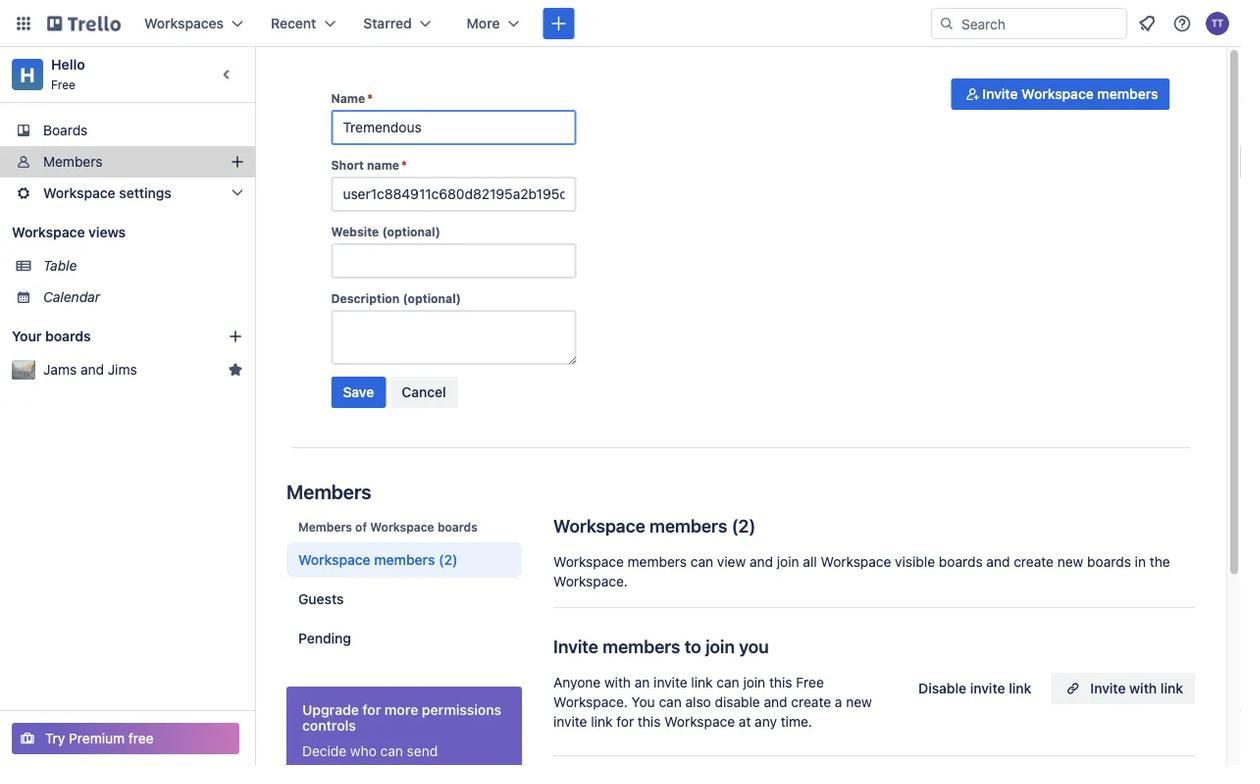 Task type: describe. For each thing, give the bounding box(es) containing it.
save
[[343, 384, 374, 400]]

name
[[367, 158, 399, 172]]

disable invite link
[[918, 680, 1032, 697]]

upgrade for more permissions controls decide who can send invitations, edit workspac
[[302, 702, 502, 766]]

organizationdetailform element
[[331, 90, 576, 416]]

all
[[803, 554, 817, 570]]

in
[[1135, 554, 1146, 570]]

invite for invite workspace members
[[983, 86, 1018, 102]]

workspaces button
[[132, 8, 255, 39]]

can inside upgrade for more permissions controls decide who can send invitations, edit workspac
[[380, 743, 403, 759]]

members left ( on the bottom right of the page
[[650, 515, 727, 536]]

upgrade
[[302, 702, 359, 718]]

workspace navigation collapse icon image
[[214, 61, 241, 88]]

boards up the (2)
[[438, 520, 478, 534]]

starred icon image
[[228, 362, 243, 378]]

2
[[738, 515, 749, 536]]

workspace views
[[12, 224, 126, 240]]

create inside anyone with an invite link can join this free workspace. you can also disable and create a new invite link for this workspace at any time.
[[791, 694, 831, 710]]

hello link
[[51, 56, 85, 73]]

more
[[385, 702, 418, 718]]

boards up jams
[[45, 328, 91, 344]]

disable
[[715, 694, 760, 710]]

recent
[[271, 15, 316, 31]]

recent button
[[259, 8, 348, 39]]

the
[[1150, 554, 1170, 570]]

open information menu image
[[1173, 14, 1192, 33]]

workspace settings
[[43, 185, 172, 201]]

1 vertical spatial members
[[287, 480, 371, 503]]

at
[[739, 714, 751, 730]]

2 vertical spatial members
[[298, 520, 352, 534]]

free inside hello free
[[51, 78, 76, 91]]

website (optional)
[[331, 225, 440, 238]]

you
[[632, 694, 655, 710]]

and right view
[[750, 554, 773, 570]]

send
[[407, 743, 438, 759]]

permissions
[[422, 702, 502, 718]]

1 horizontal spatial workspace members
[[553, 515, 727, 536]]

Search field
[[955, 9, 1126, 38]]

who
[[350, 743, 377, 759]]

more
[[467, 15, 500, 31]]

cancel
[[402, 384, 446, 400]]

pending link
[[287, 621, 522, 656]]

jams and jims
[[43, 362, 137, 378]]

an
[[635, 675, 650, 691]]

1 vertical spatial workspace members
[[298, 552, 435, 568]]

invite for invite members to join you
[[553, 636, 599, 657]]

for inside upgrade for more permissions controls decide who can send invitations, edit workspac
[[362, 702, 381, 718]]

name
[[331, 91, 365, 105]]

members down members of workspace boards
[[374, 552, 435, 568]]

your boards with 1 items element
[[12, 325, 198, 348]]

)
[[749, 515, 756, 536]]

try premium free
[[45, 731, 154, 747]]

name *
[[331, 91, 373, 105]]

with for invite
[[1129, 680, 1157, 697]]

0 vertical spatial members
[[43, 154, 103, 170]]

members inside button
[[1097, 86, 1158, 102]]

try premium free button
[[12, 723, 239, 755]]

0 notifications image
[[1135, 12, 1159, 35]]

workspace. inside 'workspace members can view and join all workspace visible boards and create new boards in the workspace.'
[[553, 574, 628, 590]]

premium
[[69, 731, 125, 747]]

decide
[[302, 743, 347, 759]]

0 vertical spatial *
[[367, 91, 373, 105]]

description
[[331, 291, 400, 305]]

create board or workspace image
[[549, 14, 569, 33]]

can inside 'workspace members can view and join all workspace visible boards and create new boards in the workspace.'
[[691, 554, 713, 570]]

cancel button
[[390, 377, 458, 408]]

hello
[[51, 56, 85, 73]]

boards right 'visible'
[[939, 554, 983, 570]]

a
[[835, 694, 842, 710]]

members of workspace boards
[[298, 520, 478, 534]]

invite workspace members button
[[951, 78, 1170, 110]]

anyone
[[553, 675, 601, 691]]

also
[[685, 694, 711, 710]]

( 2 )
[[732, 515, 756, 536]]

boards link
[[0, 115, 255, 146]]

workspace settings button
[[0, 178, 255, 209]]



Task type: locate. For each thing, give the bounding box(es) containing it.
0 horizontal spatial join
[[706, 636, 735, 657]]

your
[[12, 328, 42, 344]]

views
[[88, 224, 126, 240]]

jams
[[43, 362, 77, 378]]

can left view
[[691, 554, 713, 570]]

0 vertical spatial create
[[1014, 554, 1054, 570]]

1 vertical spatial free
[[796, 675, 824, 691]]

for
[[362, 702, 381, 718], [616, 714, 634, 730]]

workspace members can view and join all workspace visible boards and create new boards in the workspace.
[[553, 554, 1170, 590]]

try
[[45, 731, 65, 747]]

1 vertical spatial join
[[706, 636, 735, 657]]

1 vertical spatial invite
[[553, 636, 599, 657]]

0 horizontal spatial invite
[[553, 636, 599, 657]]

join inside anyone with an invite link can join this free workspace. you can also disable and create a new invite link for this workspace at any time.
[[743, 675, 766, 691]]

h link
[[12, 59, 43, 90]]

workspace. down anyone at the left bottom
[[553, 694, 628, 710]]

terry turtle (terryturtle) image
[[1206, 12, 1229, 35]]

members down boards
[[43, 154, 103, 170]]

table
[[43, 258, 77, 274]]

disable
[[918, 680, 967, 697]]

workspace inside button
[[1022, 86, 1094, 102]]

members left of
[[298, 520, 352, 534]]

0 horizontal spatial create
[[791, 694, 831, 710]]

0 vertical spatial workspace members
[[553, 515, 727, 536]]

calendar
[[43, 289, 100, 305]]

0 horizontal spatial workspace members
[[298, 552, 435, 568]]

1 horizontal spatial free
[[796, 675, 824, 691]]

1 vertical spatial (optional)
[[403, 291, 461, 305]]

with
[[604, 675, 631, 691], [1129, 680, 1157, 697]]

0 vertical spatial join
[[777, 554, 799, 570]]

0 horizontal spatial with
[[604, 675, 631, 691]]

join inside 'workspace members can view and join all workspace visible boards and create new boards in the workspace.'
[[777, 554, 799, 570]]

new inside 'workspace members can view and join all workspace visible boards and create new boards in the workspace.'
[[1058, 554, 1084, 570]]

2 horizontal spatial invite
[[1090, 680, 1126, 697]]

with inside anyone with an invite link can join this free workspace. you can also disable and create a new invite link for this workspace at any time.
[[604, 675, 631, 691]]

0 vertical spatial this
[[769, 675, 792, 691]]

1 horizontal spatial for
[[616, 714, 634, 730]]

1 horizontal spatial new
[[1058, 554, 1084, 570]]

* right name on the top left
[[367, 91, 373, 105]]

more button
[[455, 8, 531, 39]]

and inside anyone with an invite link can join this free workspace. you can also disable and create a new invite link for this workspace at any time.
[[764, 694, 788, 710]]

invite members to join you
[[553, 636, 769, 657]]

invite
[[983, 86, 1018, 102], [553, 636, 599, 657], [1090, 680, 1126, 697]]

0 vertical spatial workspace.
[[553, 574, 628, 590]]

(optional) right description on the top of the page
[[403, 291, 461, 305]]

can up edit in the left bottom of the page
[[380, 743, 403, 759]]

with inside button
[[1129, 680, 1157, 697]]

this down you
[[638, 714, 661, 730]]

workspace.
[[553, 574, 628, 590], [553, 694, 628, 710]]

join
[[777, 554, 799, 570], [706, 636, 735, 657], [743, 675, 766, 691]]

time.
[[781, 714, 812, 730]]

link
[[691, 675, 713, 691], [1009, 680, 1032, 697], [1161, 680, 1183, 697], [591, 714, 613, 730]]

can right you
[[659, 694, 682, 710]]

sm image
[[963, 84, 983, 104]]

table link
[[43, 256, 243, 276]]

*
[[367, 91, 373, 105], [401, 158, 407, 172]]

new right a on the right bottom
[[846, 694, 872, 710]]

can up disable
[[717, 675, 740, 691]]

0 vertical spatial new
[[1058, 554, 1084, 570]]

and left jims
[[80, 362, 104, 378]]

invite
[[654, 675, 687, 691], [970, 680, 1005, 697], [553, 714, 587, 730]]

workspaces
[[144, 15, 224, 31]]

short
[[331, 158, 364, 172]]

members link
[[0, 146, 255, 178]]

0 vertical spatial (optional)
[[382, 225, 440, 238]]

anyone with an invite link can join this free workspace. you can also disable and create a new invite link for this workspace at any time.
[[553, 675, 872, 730]]

* right name
[[401, 158, 407, 172]]

free down hello
[[51, 78, 76, 91]]

invite with link
[[1090, 680, 1183, 697]]

view
[[717, 554, 746, 570]]

jims
[[108, 362, 137, 378]]

1 horizontal spatial this
[[769, 675, 792, 691]]

for inside anyone with an invite link can join this free workspace. you can also disable and create a new invite link for this workspace at any time.
[[616, 714, 634, 730]]

description (optional)
[[331, 291, 461, 305]]

1 horizontal spatial invite
[[654, 675, 687, 691]]

0 horizontal spatial *
[[367, 91, 373, 105]]

disable invite link button
[[907, 673, 1043, 705]]

join up disable
[[743, 675, 766, 691]]

1 vertical spatial *
[[401, 158, 407, 172]]

workspace. up 'invite members to join you'
[[553, 574, 628, 590]]

guests
[[298, 591, 344, 607]]

workspace. inside anyone with an invite link can join this free workspace. you can also disable and create a new invite link for this workspace at any time.
[[553, 694, 628, 710]]

2 horizontal spatial invite
[[970, 680, 1005, 697]]

calendar link
[[43, 287, 243, 307]]

pending
[[298, 630, 351, 647]]

add board image
[[228, 329, 243, 344]]

workspace
[[1022, 86, 1094, 102], [43, 185, 115, 201], [12, 224, 85, 240], [553, 515, 645, 536], [370, 520, 434, 534], [298, 552, 371, 568], [553, 554, 624, 570], [821, 554, 891, 570], [664, 714, 735, 730]]

2 vertical spatial join
[[743, 675, 766, 691]]

invitations,
[[302, 763, 371, 766]]

workspace members
[[553, 515, 727, 536], [298, 552, 435, 568]]

with for anyone
[[604, 675, 631, 691]]

this up any in the bottom right of the page
[[769, 675, 792, 691]]

new left in
[[1058, 554, 1084, 570]]

visible
[[895, 554, 935, 570]]

for left more
[[362, 702, 381, 718]]

join right to at the right bottom of the page
[[706, 636, 735, 657]]

(optional) for description (optional)
[[403, 291, 461, 305]]

0 horizontal spatial invite
[[553, 714, 587, 730]]

invite for invite with link
[[1090, 680, 1126, 697]]

2 horizontal spatial join
[[777, 554, 799, 570]]

edit
[[374, 763, 399, 766]]

members left view
[[628, 554, 687, 570]]

0 vertical spatial free
[[51, 78, 76, 91]]

controls
[[302, 718, 356, 734]]

primary element
[[0, 0, 1241, 47]]

0 horizontal spatial free
[[51, 78, 76, 91]]

guests link
[[287, 582, 522, 617]]

save button
[[331, 377, 386, 408]]

jams and jims link
[[43, 360, 220, 380]]

can
[[691, 554, 713, 570], [717, 675, 740, 691], [659, 694, 682, 710], [380, 743, 403, 759]]

invite workspace members
[[983, 86, 1158, 102]]

settings
[[119, 185, 172, 201]]

new inside anyone with an invite link can join this free workspace. you can also disable and create a new invite link for this workspace at any time.
[[846, 694, 872, 710]]

0 horizontal spatial for
[[362, 702, 381, 718]]

invite with link button
[[1051, 673, 1195, 705]]

of
[[355, 520, 367, 534]]

invite right an
[[654, 675, 687, 691]]

starred
[[363, 15, 412, 31]]

2 workspace. from the top
[[553, 694, 628, 710]]

members
[[1097, 86, 1158, 102], [650, 515, 727, 536], [374, 552, 435, 568], [628, 554, 687, 570], [603, 636, 680, 657]]

starred button
[[352, 8, 443, 39]]

boards
[[45, 328, 91, 344], [438, 520, 478, 534], [939, 554, 983, 570], [1087, 554, 1131, 570]]

for down you
[[616, 714, 634, 730]]

1 workspace. from the top
[[553, 574, 628, 590]]

1 vertical spatial create
[[791, 694, 831, 710]]

hello free
[[51, 56, 85, 91]]

to
[[685, 636, 701, 657]]

create
[[1014, 554, 1054, 570], [791, 694, 831, 710]]

members inside 'workspace members can view and join all workspace visible boards and create new boards in the workspace.'
[[628, 554, 687, 570]]

(2)
[[439, 552, 458, 568]]

0 horizontal spatial new
[[846, 694, 872, 710]]

boards left in
[[1087, 554, 1131, 570]]

members up of
[[287, 480, 371, 503]]

1 horizontal spatial join
[[743, 675, 766, 691]]

1 horizontal spatial with
[[1129, 680, 1157, 697]]

your boards
[[12, 328, 91, 344]]

h
[[20, 63, 35, 86]]

and
[[80, 362, 104, 378], [750, 554, 773, 570], [987, 554, 1010, 570], [764, 694, 788, 710]]

create inside 'workspace members can view and join all workspace visible boards and create new boards in the workspace.'
[[1014, 554, 1054, 570]]

search image
[[939, 16, 955, 31]]

(
[[732, 515, 738, 536]]

website
[[331, 225, 379, 238]]

(optional)
[[382, 225, 440, 238], [403, 291, 461, 305]]

1 vertical spatial this
[[638, 714, 661, 730]]

1 vertical spatial workspace.
[[553, 694, 628, 710]]

0 vertical spatial invite
[[983, 86, 1018, 102]]

boards
[[43, 122, 88, 138]]

None text field
[[331, 177, 576, 212]]

members
[[43, 154, 103, 170], [287, 480, 371, 503], [298, 520, 352, 534]]

(optional) right website
[[382, 225, 440, 238]]

(optional) for website (optional)
[[382, 225, 440, 238]]

invite right disable
[[970, 680, 1005, 697]]

invite down anyone at the left bottom
[[553, 714, 587, 730]]

free up "time."
[[796, 675, 824, 691]]

free inside anyone with an invite link can join this free workspace. you can also disable and create a new invite link for this workspace at any time.
[[796, 675, 824, 691]]

back to home image
[[47, 8, 121, 39]]

members up an
[[603, 636, 680, 657]]

new
[[1058, 554, 1084, 570], [846, 694, 872, 710]]

2 vertical spatial invite
[[1090, 680, 1126, 697]]

1 vertical spatial new
[[846, 694, 872, 710]]

any
[[755, 714, 777, 730]]

workspace inside dropdown button
[[43, 185, 115, 201]]

None text field
[[331, 110, 576, 145], [331, 243, 576, 279], [331, 310, 576, 365], [331, 110, 576, 145], [331, 243, 576, 279], [331, 310, 576, 365]]

1 horizontal spatial create
[[1014, 554, 1054, 570]]

1 horizontal spatial *
[[401, 158, 407, 172]]

workspace inside anyone with an invite link can join this free workspace. you can also disable and create a new invite link for this workspace at any time.
[[664, 714, 735, 730]]

free
[[128, 731, 154, 747]]

and right 'visible'
[[987, 554, 1010, 570]]

short name *
[[331, 158, 407, 172]]

workspace members down of
[[298, 552, 435, 568]]

0 horizontal spatial this
[[638, 714, 661, 730]]

join left all
[[777, 554, 799, 570]]

1 horizontal spatial invite
[[983, 86, 1018, 102]]

members down 0 notifications image
[[1097, 86, 1158, 102]]

invite inside button
[[970, 680, 1005, 697]]

you
[[739, 636, 769, 657]]

free
[[51, 78, 76, 91], [796, 675, 824, 691]]

and up any in the bottom right of the page
[[764, 694, 788, 710]]

workspace members left ( on the bottom right of the page
[[553, 515, 727, 536]]



Task type: vqa. For each thing, say whether or not it's contained in the screenshot.
Stephen (stephen11674280) icon related to Current Progress Towards "Grow Customers By 25%"
no



